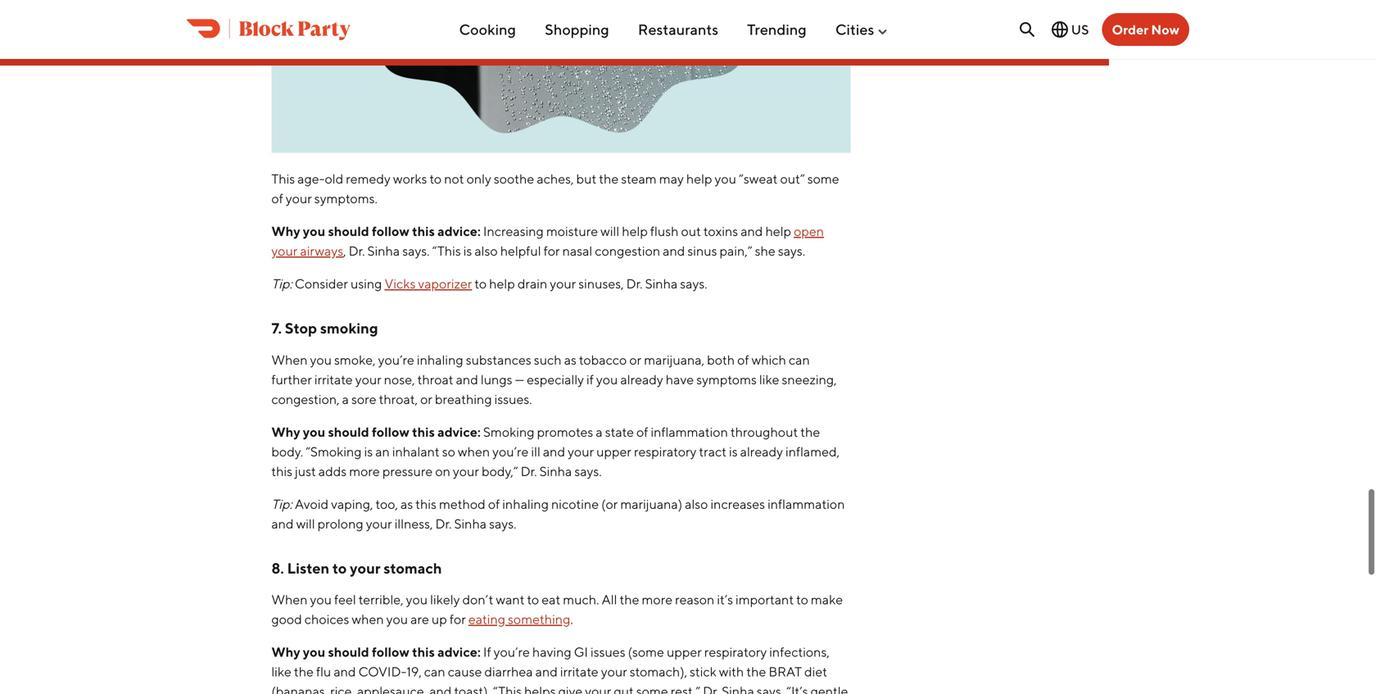 Task type: locate. For each thing, give the bounding box(es) containing it.
inhaling up throat
[[417, 352, 463, 367]]

this down the body.
[[271, 463, 293, 479]]

upper inside "smoking promotes a state of inflammation throughout the body. "smoking is an inhalant so when you're ill and your upper respiratory tract is already inflamed, this just adds more pressure on your body," dr. sinha says."
[[597, 444, 632, 459]]

the inside when you feel terrible, you likely don't want to eat much. all the more reason it's important to make good choices when you are up for
[[620, 592, 639, 607]]

covid-
[[359, 664, 407, 679]]

is up tip: consider using vicks vaporizer to help drain your sinuses, dr. sinha says.
[[464, 243, 472, 259]]

eating something .
[[469, 611, 573, 627]]

sneezing,
[[782, 371, 837, 387]]

1 vertical spatial "this
[[493, 683, 522, 694]]

says. down body,"
[[489, 516, 517, 531]]

tip: left avoid
[[271, 496, 292, 512]]

throat
[[418, 371, 454, 387]]

0 vertical spatial tip:
[[271, 276, 292, 291]]

already down throughout
[[740, 444, 783, 459]]

you up are
[[406, 592, 428, 607]]

0 vertical spatial why
[[271, 223, 300, 239]]

1 horizontal spatial for
[[544, 243, 560, 259]]

1 horizontal spatial more
[[642, 592, 673, 607]]

irritate up give
[[560, 664, 599, 679]]

sore
[[352, 391, 377, 407]]

1 vertical spatial why you should follow this advice:
[[271, 644, 481, 660]]

and up breathing
[[456, 371, 478, 387]]

0 vertical spatial you're
[[378, 352, 415, 367]]

more down an on the bottom left of page
[[349, 463, 380, 479]]

1 vertical spatial should
[[328, 424, 369, 439]]

this
[[412, 223, 435, 239], [412, 424, 435, 439], [271, 463, 293, 479], [416, 496, 437, 512], [412, 644, 435, 660]]

0 horizontal spatial or
[[420, 391, 433, 407]]

dr. right sinuses,
[[627, 276, 643, 291]]

you're inside if you're having gi issues (some upper respiratory infections, like the flu and covid-19, can cause diarrhea and irritate your stomach), stick with the brat diet (bananas, rice, applesauce, and toast). "this helps give your gut some rest," dr. sinha says. "it's gent
[[494, 644, 530, 660]]

for
[[544, 243, 560, 259], [450, 611, 466, 627]]

upper down state
[[597, 444, 632, 459]]

of inside when you smoke, you're inhaling substances such as tobacco or marijuana, both of which can further irritate your nose, throat and lungs — especially if you already have symptoms like sneezing, congestion, a sore throat, or breathing issues.
[[738, 352, 749, 367]]

works
[[393, 171, 427, 187]]

eat
[[542, 592, 561, 607]]

1 horizontal spatial as
[[564, 352, 577, 367]]

0 vertical spatial when
[[271, 352, 308, 367]]

advice: up so
[[438, 424, 481, 439]]

0 vertical spatial advice:
[[438, 223, 481, 239]]

when inside when you feel terrible, you likely don't want to eat much. all the more reason it's important to make good choices when you are up for
[[271, 592, 308, 607]]

and up the 8.
[[271, 516, 294, 531]]

0 horizontal spatial when
[[352, 611, 384, 627]]

advice: down not
[[438, 223, 481, 239]]

1 vertical spatial advice:
[[438, 424, 481, 439]]

restaurants link
[[638, 14, 719, 45]]

0 horizontal spatial already
[[621, 371, 663, 387]]

your inside when you smoke, you're inhaling substances such as tobacco or marijuana, both of which can further irritate your nose, throat and lungs — especially if you already have symptoms like sneezing, congestion, a sore throat, or breathing issues.
[[355, 371, 382, 387]]

when for when you feel terrible, you likely don't want to eat much. all the more reason it's important to make good choices when you are up for
[[271, 592, 308, 607]]

your up sore
[[355, 371, 382, 387]]

much.
[[563, 592, 599, 607]]

stop
[[285, 319, 317, 337]]

your left airways
[[271, 243, 298, 259]]

0 horizontal spatial is
[[364, 444, 373, 459]]

brat
[[769, 664, 802, 679]]

1 vertical spatial follow
[[372, 424, 410, 439]]

1 vertical spatial already
[[740, 444, 783, 459]]

avoid
[[295, 496, 329, 512]]

to left eat
[[527, 592, 539, 607]]

1 vertical spatial as
[[401, 496, 413, 512]]

a left state
[[596, 424, 603, 439]]

sinha down the ill at the left bottom of page
[[540, 463, 572, 479]]

1 should from the top
[[328, 223, 369, 239]]

1 vertical spatial inhaling
[[502, 496, 549, 512]]

increases
[[711, 496, 765, 512]]

order
[[1112, 22, 1149, 37]]

0 vertical spatial some
[[808, 171, 840, 187]]

will inside "avoid vaping, too, as this method of inhaling nicotine (or marijuana) also increases inflammation and will prolong your illness, dr. sinha says."
[[296, 516, 315, 531]]

0 horizontal spatial a
[[342, 391, 349, 407]]

and up rice,
[[334, 664, 356, 679]]

why down good
[[271, 644, 300, 660]]

why up airways
[[271, 223, 300, 239]]

can right 19,
[[424, 664, 445, 679]]

"this down diarrhea on the bottom left of page
[[493, 683, 522, 694]]

she
[[755, 243, 776, 259]]

when inside when you smoke, you're inhaling substances such as tobacco or marijuana, both of which can further irritate your nose, throat and lungs — especially if you already have symptoms like sneezing, congestion, a sore throat, or breathing issues.
[[271, 352, 308, 367]]

1 why from the top
[[271, 223, 300, 239]]

or right tobacco
[[630, 352, 642, 367]]

help right may
[[687, 171, 712, 187]]

0 vertical spatial like
[[760, 371, 780, 387]]

0 vertical spatial "this
[[432, 243, 461, 259]]

1 when from the top
[[271, 352, 308, 367]]

your left the gut
[[585, 683, 612, 694]]

sinha down the method at the left bottom of the page
[[454, 516, 487, 531]]

method
[[439, 496, 486, 512]]

inhaling inside when you smoke, you're inhaling substances such as tobacco or marijuana, both of which can further irritate your nose, throat and lungs — especially if you already have symptoms like sneezing, congestion, a sore throat, or breathing issues.
[[417, 352, 463, 367]]

for left nasal
[[544, 243, 560, 259]]

2 when from the top
[[271, 592, 308, 607]]

help up congestion
[[622, 223, 648, 239]]

,
[[343, 243, 346, 259]]

1 horizontal spatial upper
[[667, 644, 702, 660]]

when
[[458, 444, 490, 459], [352, 611, 384, 627]]

3 why from the top
[[271, 644, 300, 660]]

such
[[534, 352, 562, 367]]

sinha
[[368, 243, 400, 259], [645, 276, 678, 291], [540, 463, 572, 479], [454, 516, 487, 531], [722, 683, 754, 694]]

this up illness,
[[416, 496, 437, 512]]

tip: consider using vicks vaporizer to help drain your sinuses, dr. sinha says.
[[271, 276, 708, 291]]

0 vertical spatial inflammation
[[651, 424, 728, 439]]

2 tip: from the top
[[271, 496, 292, 512]]

will
[[601, 223, 620, 239], [296, 516, 315, 531]]

and down flush
[[663, 243, 685, 259]]

as right such
[[564, 352, 577, 367]]

upper up stick
[[667, 644, 702, 660]]

0 vertical spatial upper
[[597, 444, 632, 459]]

1 vertical spatial also
[[685, 496, 708, 512]]

you're up nose,
[[378, 352, 415, 367]]

2 why you should follow this advice: from the top
[[271, 644, 481, 660]]

0 vertical spatial already
[[621, 371, 663, 387]]

2 vertical spatial should
[[328, 644, 369, 660]]

should up "smoking
[[328, 424, 369, 439]]

2 vertical spatial advice:
[[438, 644, 481, 660]]

advice: up cause
[[438, 644, 481, 660]]

when you smoke, you're inhaling substances such as tobacco or marijuana, both of which can further irritate your nose, throat and lungs — especially if you already have symptoms like sneezing, congestion, a sore throat, or breathing issues.
[[271, 352, 837, 407]]

as inside when you smoke, you're inhaling substances such as tobacco or marijuana, both of which can further irritate your nose, throat and lungs — especially if you already have symptoms like sneezing, congestion, a sore throat, or breathing issues.
[[564, 352, 577, 367]]

your
[[286, 191, 312, 206], [271, 243, 298, 259], [550, 276, 576, 291], [355, 371, 382, 387], [568, 444, 594, 459], [453, 463, 479, 479], [366, 516, 392, 531], [350, 559, 381, 577], [601, 664, 627, 679], [585, 683, 612, 694]]

already inside "smoking promotes a state of inflammation throughout the body. "smoking is an inhalant so when you're ill and your upper respiratory tract is already inflamed, this just adds more pressure on your body," dr. sinha says."
[[740, 444, 783, 459]]

says. down brat
[[757, 683, 784, 694]]

like up (bananas,
[[271, 664, 292, 679]]

but
[[576, 171, 597, 187]]

aches,
[[537, 171, 574, 187]]

when
[[271, 352, 308, 367], [271, 592, 308, 607]]

us
[[1072, 22, 1089, 37]]

of inside "smoking promotes a state of inflammation throughout the body. "smoking is an inhalant so when you're ill and your upper respiratory tract is already inflamed, this just adds more pressure on your body," dr. sinha says."
[[637, 424, 648, 439]]

to left not
[[430, 171, 442, 187]]

sinus
[[688, 243, 717, 259]]

of right the method at the left bottom of the page
[[488, 496, 500, 512]]

follow up covid-
[[372, 644, 410, 660]]

breathing
[[435, 391, 492, 407]]

not
[[444, 171, 464, 187]]

you up "smoking
[[303, 424, 325, 439]]

or down throat
[[420, 391, 433, 407]]

0 horizontal spatial respiratory
[[634, 444, 697, 459]]

1 vertical spatial can
[[424, 664, 445, 679]]

when down terrible,
[[352, 611, 384, 627]]

1 horizontal spatial will
[[601, 223, 620, 239]]

1 vertical spatial why
[[271, 424, 300, 439]]

1 horizontal spatial inflammation
[[768, 496, 845, 512]]

0 vertical spatial or
[[630, 352, 642, 367]]

is
[[464, 243, 472, 259], [364, 444, 373, 459], [729, 444, 738, 459]]

1 advice: from the top
[[438, 223, 481, 239]]

advice: for if
[[438, 644, 481, 660]]

inhaling down body,"
[[502, 496, 549, 512]]

0 vertical spatial more
[[349, 463, 380, 479]]

8. listen to your stomach
[[271, 559, 445, 577]]

1 vertical spatial like
[[271, 664, 292, 679]]

1 horizontal spatial like
[[760, 371, 780, 387]]

you inside this age-old remedy works to not only soothe aches, but the steam may help you "sweat out" some of your symptoms.
[[715, 171, 737, 187]]

0 horizontal spatial for
[[450, 611, 466, 627]]

1 horizontal spatial can
[[789, 352, 810, 367]]

0 vertical spatial follow
[[372, 223, 410, 239]]

when up the further
[[271, 352, 308, 367]]

, dr. sinha says. "this is also helpful for nasal congestion and sinus pain," she says.
[[343, 243, 808, 259]]

and up she
[[741, 223, 763, 239]]

also left increases
[[685, 496, 708, 512]]

inflammation down "inflamed,"
[[768, 496, 845, 512]]

the up "inflamed,"
[[801, 424, 820, 439]]

dr. inside if you're having gi issues (some upper respiratory infections, like the flu and covid-19, can cause diarrhea and irritate your stomach), stick with the brat diet (bananas, rice, applesauce, and toast). "this helps give your gut some rest," dr. sinha says. "it's gent
[[703, 683, 719, 694]]

or
[[630, 352, 642, 367], [420, 391, 433, 407]]

0 horizontal spatial some
[[636, 683, 668, 694]]

remedy
[[346, 171, 391, 187]]

2 vertical spatial you're
[[494, 644, 530, 660]]

1 why you should follow this advice: from the top
[[271, 424, 481, 439]]

1 vertical spatial for
[[450, 611, 466, 627]]

should for if you're having gi issues (some upper respiratory infections, like the flu and covid-19, can cause diarrhea and irritate your stomach), stick with the brat diet (bananas, rice, applesauce, and toast). "this helps give your gut some rest," dr. sinha says. "it's gent
[[328, 644, 369, 660]]

using
[[351, 276, 382, 291]]

(some
[[628, 644, 664, 660]]

0 horizontal spatial also
[[475, 243, 498, 259]]

0 vertical spatial can
[[789, 352, 810, 367]]

says.
[[403, 243, 430, 259], [778, 243, 806, 259], [680, 276, 708, 291], [575, 463, 602, 479], [489, 516, 517, 531], [757, 683, 784, 694]]

"this up "vaporizer"
[[432, 243, 461, 259]]

dr. down stick
[[703, 683, 719, 694]]

1 horizontal spatial "this
[[493, 683, 522, 694]]

if
[[587, 371, 594, 387]]

1 vertical spatial upper
[[667, 644, 702, 660]]

follow up an on the bottom left of page
[[372, 424, 410, 439]]

with
[[719, 664, 744, 679]]

your down promotes on the bottom
[[568, 444, 594, 459]]

the inside this age-old remedy works to not only soothe aches, but the steam may help you "sweat out" some of your symptoms.
[[599, 171, 619, 187]]

you
[[715, 171, 737, 187], [303, 223, 325, 239], [310, 352, 332, 367], [596, 371, 618, 387], [303, 424, 325, 439], [310, 592, 332, 607], [406, 592, 428, 607], [386, 611, 408, 627], [303, 644, 325, 660]]

smoke,
[[334, 352, 376, 367]]

can up sneezing,
[[789, 352, 810, 367]]

when right so
[[458, 444, 490, 459]]

already down marijuana, at the bottom of the page
[[621, 371, 663, 387]]

0 vertical spatial when
[[458, 444, 490, 459]]

1 vertical spatial some
[[636, 683, 668, 694]]

1 vertical spatial or
[[420, 391, 433, 407]]

soothe
[[494, 171, 534, 187]]

this inside "smoking promotes a state of inflammation throughout the body. "smoking is an inhalant so when you're ill and your upper respiratory tract is already inflamed, this just adds more pressure on your body," dr. sinha says."
[[271, 463, 293, 479]]

0 horizontal spatial as
[[401, 496, 413, 512]]

shopping link
[[545, 14, 609, 45]]

3 advice: from the top
[[438, 644, 481, 660]]

1 horizontal spatial also
[[685, 496, 708, 512]]

of inside "avoid vaping, too, as this method of inhaling nicotine (or marijuana) also increases inflammation and will prolong your illness, dr. sinha says."
[[488, 496, 500, 512]]

adds
[[319, 463, 347, 479]]

1 vertical spatial will
[[296, 516, 315, 531]]

helpful
[[500, 243, 541, 259]]

choices
[[305, 611, 349, 627]]

"this inside if you're having gi issues (some upper respiratory infections, like the flu and covid-19, can cause diarrhea and irritate your stomach), stick with the brat diet (bananas, rice, applesauce, and toast). "this helps give your gut some rest," dr. sinha says. "it's gent
[[493, 683, 522, 694]]

should
[[328, 223, 369, 239], [328, 424, 369, 439], [328, 644, 369, 660]]

dr. inside "avoid vaping, too, as this method of inhaling nicotine (or marijuana) also increases inflammation and will prolong your illness, dr. sinha says."
[[435, 516, 452, 531]]

2 why from the top
[[271, 424, 300, 439]]

0 horizontal spatial irritate
[[315, 371, 353, 387]]

this up 19,
[[412, 644, 435, 660]]

something
[[508, 611, 571, 627]]

why up the body.
[[271, 424, 300, 439]]

can
[[789, 352, 810, 367], [424, 664, 445, 679]]

0 horizontal spatial will
[[296, 516, 315, 531]]

1 vertical spatial tip:
[[271, 496, 292, 512]]

reason
[[675, 592, 715, 607]]

1 horizontal spatial already
[[740, 444, 783, 459]]

give
[[558, 683, 583, 694]]

will down avoid
[[296, 516, 315, 531]]

and right the ill at the left bottom of page
[[543, 444, 565, 459]]

0 vertical spatial irritate
[[315, 371, 353, 387]]

your up the gut
[[601, 664, 627, 679]]

0 horizontal spatial inflammation
[[651, 424, 728, 439]]

a left sore
[[342, 391, 349, 407]]

0 vertical spatial inhaling
[[417, 352, 463, 367]]

1 horizontal spatial some
[[808, 171, 840, 187]]

why you should follow this advice: up covid-
[[271, 644, 481, 660]]

1 vertical spatial when
[[352, 611, 384, 627]]

your up terrible,
[[350, 559, 381, 577]]

0 horizontal spatial more
[[349, 463, 380, 479]]

sinha down with
[[722, 683, 754, 694]]

says. inside if you're having gi issues (some upper respiratory infections, like the flu and covid-19, can cause diarrhea and irritate your stomach), stick with the brat diet (bananas, rice, applesauce, and toast). "this helps give your gut some rest," dr. sinha says. "it's gent
[[757, 683, 784, 694]]

as
[[564, 352, 577, 367], [401, 496, 413, 512]]

0 vertical spatial as
[[564, 352, 577, 367]]

0 vertical spatial should
[[328, 223, 369, 239]]

this up vicks vaporizer link
[[412, 223, 435, 239]]

some right out"
[[808, 171, 840, 187]]

1 vertical spatial more
[[642, 592, 673, 607]]

why you should follow this advice:
[[271, 424, 481, 439], [271, 644, 481, 660]]

1 vertical spatial respiratory
[[705, 644, 767, 660]]

"smoking
[[306, 444, 362, 459]]

of right both
[[738, 352, 749, 367]]

cause
[[448, 664, 482, 679]]

0 horizontal spatial upper
[[597, 444, 632, 459]]

the inside "smoking promotes a state of inflammation throughout the body. "smoking is an inhalant so when you're ill and your upper respiratory tract is already inflamed, this just adds more pressure on your body," dr. sinha says."
[[801, 424, 820, 439]]

1 horizontal spatial a
[[596, 424, 603, 439]]

inhaling inside "avoid vaping, too, as this method of inhaling nicotine (or marijuana) also increases inflammation and will prolong your illness, dr. sinha says."
[[502, 496, 549, 512]]

marijuana,
[[644, 352, 705, 367]]

important
[[736, 592, 794, 607]]

body,"
[[482, 463, 518, 479]]

2 should from the top
[[328, 424, 369, 439]]

as right too,
[[401, 496, 413, 512]]

0 vertical spatial why you should follow this advice:
[[271, 424, 481, 439]]

3 follow from the top
[[372, 644, 410, 660]]

already inside when you smoke, you're inhaling substances such as tobacco or marijuana, both of which can further irritate your nose, throat and lungs — especially if you already have symptoms like sneezing, congestion, a sore throat, or breathing issues.
[[621, 371, 663, 387]]

2 vertical spatial follow
[[372, 644, 410, 660]]

cooking link
[[459, 14, 516, 45]]

inflammation up tract
[[651, 424, 728, 439]]

when for when you smoke, you're inhaling substances such as tobacco or marijuana, both of which can further irritate your nose, throat and lungs — especially if you already have symptoms like sneezing, congestion, a sore throat, or breathing issues.
[[271, 352, 308, 367]]

2 vertical spatial why
[[271, 644, 300, 660]]

1 horizontal spatial irritate
[[560, 664, 599, 679]]

respiratory left tract
[[634, 444, 697, 459]]

1 vertical spatial a
[[596, 424, 603, 439]]

is right tract
[[729, 444, 738, 459]]

should up flu
[[328, 644, 369, 660]]

2 advice: from the top
[[438, 424, 481, 439]]

just
[[295, 463, 316, 479]]

symptoms.
[[314, 191, 378, 206]]

airways
[[300, 243, 343, 259]]

and inside "avoid vaping, too, as this method of inhaling nicotine (or marijuana) also increases inflammation and will prolong your illness, dr. sinha says."
[[271, 516, 294, 531]]

make
[[811, 592, 843, 607]]

0 horizontal spatial like
[[271, 664, 292, 679]]

1 horizontal spatial when
[[458, 444, 490, 459]]

irritate down smoke, at left
[[315, 371, 353, 387]]

when inside when you feel terrible, you likely don't want to eat much. all the more reason it's important to make good choices when you are up for
[[352, 611, 384, 627]]

which
[[752, 352, 787, 367]]

0 horizontal spatial can
[[424, 664, 445, 679]]

0 vertical spatial respiratory
[[634, 444, 697, 459]]

may
[[659, 171, 684, 187]]

for right up
[[450, 611, 466, 627]]

this
[[271, 171, 295, 187]]

when up good
[[271, 592, 308, 607]]

1 vertical spatial you're
[[493, 444, 529, 459]]

your right the on
[[453, 463, 479, 479]]

0 vertical spatial will
[[601, 223, 620, 239]]

will up congestion
[[601, 223, 620, 239]]

1 vertical spatial irritate
[[560, 664, 599, 679]]

to right "vaporizer"
[[475, 276, 487, 291]]

1 horizontal spatial respiratory
[[705, 644, 767, 660]]

why you should follow this advice: for and
[[271, 644, 481, 660]]

3 should from the top
[[328, 644, 369, 660]]

follow up vicks
[[372, 223, 410, 239]]

2 follow from the top
[[372, 424, 410, 439]]

tip: for tip:
[[271, 496, 292, 512]]

too,
[[376, 496, 398, 512]]

0 horizontal spatial inhaling
[[417, 352, 463, 367]]

open
[[794, 223, 824, 239]]

1 tip: from the top
[[271, 276, 292, 291]]

respiratory inside "smoking promotes a state of inflammation throughout the body. "smoking is an inhalant so when you're ill and your upper respiratory tract is already inflamed, this just adds more pressure on your body," dr. sinha says."
[[634, 444, 697, 459]]

says. inside "smoking promotes a state of inflammation throughout the body. "smoking is an inhalant so when you're ill and your upper respiratory tract is already inflamed, this just adds more pressure on your body," dr. sinha says."
[[575, 463, 602, 479]]

1 horizontal spatial inhaling
[[502, 496, 549, 512]]

the right with
[[747, 664, 766, 679]]

0 vertical spatial a
[[342, 391, 349, 407]]

1 vertical spatial when
[[271, 592, 308, 607]]

of down this
[[271, 191, 283, 206]]

1 vertical spatial inflammation
[[768, 496, 845, 512]]



Task type: describe. For each thing, give the bounding box(es) containing it.
upper inside if you're having gi issues (some upper respiratory infections, like the flu and covid-19, can cause diarrhea and irritate your stomach), stick with the brat diet (bananas, rice, applesauce, and toast). "this helps give your gut some rest," dr. sinha says. "it's gent
[[667, 644, 702, 660]]

now
[[1152, 22, 1180, 37]]

inhalant
[[392, 444, 440, 459]]

advice: for smoking
[[438, 424, 481, 439]]

the up (bananas,
[[294, 664, 314, 679]]

"it's
[[787, 683, 808, 694]]

rice,
[[330, 683, 355, 694]]

can inside if you're having gi issues (some upper respiratory infections, like the flu and covid-19, can cause diarrhea and irritate your stomach), stick with the brat diet (bananas, rice, applesauce, and toast). "this helps give your gut some rest," dr. sinha says. "it's gent
[[424, 664, 445, 679]]

why you should follow this advice: for inhalant
[[271, 424, 481, 439]]

have
[[666, 371, 694, 387]]

19,
[[407, 664, 422, 679]]

age-
[[298, 171, 325, 187]]

1 horizontal spatial is
[[464, 243, 472, 259]]

you up airways
[[303, 223, 325, 239]]

2 horizontal spatial is
[[729, 444, 738, 459]]

can inside when you smoke, you're inhaling substances such as tobacco or marijuana, both of which can further irritate your nose, throat and lungs — especially if you already have symptoms like sneezing, congestion, a sore throat, or breathing issues.
[[789, 352, 810, 367]]

gi
[[574, 644, 588, 660]]

and inside when you smoke, you're inhaling substances such as tobacco or marijuana, both of which can further irritate your nose, throat and lungs — especially if you already have symptoms like sneezing, congestion, a sore throat, or breathing issues.
[[456, 371, 478, 387]]

respiratory inside if you're having gi issues (some upper respiratory infections, like the flu and covid-19, can cause diarrhea and irritate your stomach), stick with the brat diet (bananas, rice, applesauce, and toast). "this helps give your gut some rest," dr. sinha says. "it's gent
[[705, 644, 767, 660]]

and inside "smoking promotes a state of inflammation throughout the body. "smoking is an inhalant so when you're ill and your upper respiratory tract is already inflamed, this just adds more pressure on your body," dr. sinha says."
[[543, 444, 565, 459]]

nose,
[[384, 371, 415, 387]]

(bananas,
[[271, 683, 328, 694]]

this up inhalant
[[412, 424, 435, 439]]

some inside this age-old remedy works to not only soothe aches, but the steam may help you "sweat out" some of your symptoms.
[[808, 171, 840, 187]]

says. down "open"
[[778, 243, 806, 259]]

doordash blog image
[[187, 19, 351, 40]]

flu
[[316, 664, 331, 679]]

your inside "avoid vaping, too, as this method of inhaling nicotine (or marijuana) also increases inflammation and will prolong your illness, dr. sinha says."
[[366, 516, 392, 531]]

follow for if
[[372, 644, 410, 660]]

your inside this age-old remedy works to not only soothe aches, but the steam may help you "sweat out" some of your symptoms.
[[286, 191, 312, 206]]

steam
[[621, 171, 657, 187]]

follow for smoking
[[372, 424, 410, 439]]

cooking
[[459, 21, 516, 38]]

having
[[533, 644, 572, 660]]

your right drain
[[550, 276, 576, 291]]

irritate inside if you're having gi issues (some upper respiratory infections, like the flu and covid-19, can cause diarrhea and irritate your stomach), stick with the brat diet (bananas, rice, applesauce, and toast). "this helps give your gut some rest," dr. sinha says. "it's gent
[[560, 664, 599, 679]]

open your airways
[[271, 223, 824, 259]]

stomach
[[384, 559, 442, 577]]

.
[[571, 611, 573, 627]]

you up flu
[[303, 644, 325, 660]]

your inside open your airways
[[271, 243, 298, 259]]

up
[[432, 611, 447, 627]]

consider
[[295, 276, 348, 291]]

why for if you're having gi issues (some upper respiratory infections, like the flu and covid-19, can cause diarrhea and irritate your stomach), stick with the brat diet (bananas, rice, applesauce, and toast). "this helps give your gut some rest," dr. sinha says. "it's gent
[[271, 644, 300, 660]]

tip: for tip: consider using vicks vaporizer to help drain your sinuses, dr. sinha says.
[[271, 276, 292, 291]]

irritate inside when you smoke, you're inhaling substances such as tobacco or marijuana, both of which can further irritate your nose, throat and lungs — especially if you already have symptoms like sneezing, congestion, a sore throat, or breathing issues.
[[315, 371, 353, 387]]

and up helps
[[536, 664, 558, 679]]

throat,
[[379, 391, 418, 407]]

substances
[[466, 352, 532, 367]]

says. down sinus
[[680, 276, 708, 291]]

promotes
[[537, 424, 593, 439]]

7.
[[271, 319, 282, 337]]

throughout
[[731, 424, 798, 439]]

you down '7. stop smoking' at the left top of the page
[[310, 352, 332, 367]]

order now link
[[1103, 13, 1190, 46]]

congestion,
[[271, 391, 340, 407]]

says. inside "avoid vaping, too, as this method of inhaling nicotine (or marijuana) also increases inflammation and will prolong your illness, dr. sinha says."
[[489, 516, 517, 531]]

when you feel terrible, you likely don't want to eat much. all the more reason it's important to make good choices when you are up for
[[271, 592, 843, 627]]

"sweat
[[739, 171, 778, 187]]

are
[[411, 611, 429, 627]]

more inside when you feel terrible, you likely don't want to eat much. all the more reason it's important to make good choices when you are up for
[[642, 592, 673, 607]]

sinuses,
[[579, 276, 624, 291]]

pain,"
[[720, 243, 753, 259]]

sinha down congestion
[[645, 276, 678, 291]]

to inside this age-old remedy works to not only soothe aches, but the steam may help you "sweat out" some of your symptoms.
[[430, 171, 442, 187]]

this age-old remedy works to not only soothe aches, but the steam may help you "sweat out" some of your symptoms.
[[271, 171, 840, 206]]

0 horizontal spatial "this
[[432, 243, 461, 259]]

issues
[[591, 644, 626, 660]]

want
[[496, 592, 525, 607]]

help up she
[[766, 223, 792, 239]]

sinha inside if you're having gi issues (some upper respiratory infections, like the flu and covid-19, can cause diarrhea and irritate your stomach), stick with the brat diet (bananas, rice, applesauce, and toast). "this helps give your gut some rest," dr. sinha says. "it's gent
[[722, 683, 754, 694]]

tobacco
[[579, 352, 627, 367]]

1 follow from the top
[[372, 223, 410, 239]]

out"
[[780, 171, 805, 187]]

when inside "smoking promotes a state of inflammation throughout the body. "smoking is an inhalant so when you're ill and your upper respiratory tract is already inflamed, this just adds more pressure on your body," dr. sinha says."
[[458, 444, 490, 459]]

you right the if
[[596, 371, 618, 387]]

diet
[[805, 664, 828, 679]]

vaporizer
[[418, 276, 472, 291]]

gut
[[614, 683, 634, 694]]

symptoms
[[697, 371, 757, 387]]

inflamed,
[[786, 444, 840, 459]]

also inside "avoid vaping, too, as this method of inhaling nicotine (or marijuana) also increases inflammation and will prolong your illness, dr. sinha says."
[[685, 496, 708, 512]]

sinha inside "smoking promotes a state of inflammation throughout the body. "smoking is an inhalant so when you're ill and your upper respiratory tract is already inflamed, this just adds more pressure on your body," dr. sinha says."
[[540, 463, 572, 479]]

toxins
[[704, 223, 738, 239]]

and down cause
[[430, 683, 452, 694]]

especially
[[527, 371, 584, 387]]

says. up vicks vaporizer link
[[403, 243, 430, 259]]

help left drain
[[489, 276, 515, 291]]

marijuana)
[[621, 496, 683, 512]]

restaurants
[[638, 21, 719, 38]]

why for smoking promotes a state of inflammation throughout the body. "smoking is an inhalant so when you're ill and your upper respiratory tract is already inflamed, this just adds more pressure on your body," dr. sinha says.
[[271, 424, 300, 439]]

a inside "smoking promotes a state of inflammation throughout the body. "smoking is an inhalant so when you're ill and your upper respiratory tract is already inflamed, this just adds more pressure on your body," dr. sinha says."
[[596, 424, 603, 439]]

if
[[483, 644, 491, 660]]

vicks
[[385, 276, 416, 291]]

some inside if you're having gi issues (some upper respiratory infections, like the flu and covid-19, can cause diarrhea and irritate your stomach), stick with the brat diet (bananas, rice, applesauce, and toast). "this helps give your gut some rest," dr. sinha says. "it's gent
[[636, 683, 668, 694]]

feel
[[334, 592, 356, 607]]

congestion
[[595, 243, 661, 259]]

dr. right , on the left top of page
[[349, 243, 365, 259]]

should for smoking promotes a state of inflammation throughout the body. "smoking is an inhalant so when you're ill and your upper respiratory tract is already inflamed, this just adds more pressure on your body," dr. sinha says.
[[328, 424, 369, 439]]

eating something link
[[469, 611, 571, 627]]

inflammation inside "smoking promotes a state of inflammation throughout the body. "smoking is an inhalant so when you're ill and your upper respiratory tract is already inflamed, this just adds more pressure on your body," dr. sinha says."
[[651, 424, 728, 439]]

vaping,
[[331, 496, 373, 512]]

only
[[467, 171, 491, 187]]

you left are
[[386, 611, 408, 627]]

issues.
[[495, 391, 532, 407]]

cxblog dd sicktips shower image
[[271, 0, 851, 153]]

further
[[271, 371, 312, 387]]

open your airways link
[[271, 223, 824, 259]]

why you should follow this advice: increasing moisture will help flush out toxins and help
[[271, 223, 794, 239]]

this inside "avoid vaping, too, as this method of inhaling nicotine (or marijuana) also increases inflammation and will prolong your illness, dr. sinha says."
[[416, 496, 437, 512]]

0 vertical spatial also
[[475, 243, 498, 259]]

as inside "avoid vaping, too, as this method of inhaling nicotine (or marijuana) also increases inflammation and will prolong your illness, dr. sinha says."
[[401, 496, 413, 512]]

1 horizontal spatial or
[[630, 352, 642, 367]]

nicotine
[[551, 496, 599, 512]]

0 vertical spatial for
[[544, 243, 560, 259]]

smoking
[[483, 424, 535, 439]]

smoking promotes a state of inflammation throughout the body. "smoking is an inhalant so when you're ill and your upper respiratory tract is already inflamed, this just adds more pressure on your body," dr. sinha says.
[[271, 424, 840, 479]]

more inside "smoking promotes a state of inflammation throughout the body. "smoking is an inhalant so when you're ill and your upper respiratory tract is already inflamed, this just adds more pressure on your body," dr. sinha says."
[[349, 463, 380, 479]]

a inside when you smoke, you're inhaling substances such as tobacco or marijuana, both of which can further irritate your nose, throat and lungs — especially if you already have symptoms like sneezing, congestion, a sore throat, or breathing issues.
[[342, 391, 349, 407]]

tract
[[699, 444, 727, 459]]

trending link
[[747, 14, 807, 45]]

to left 'make'
[[797, 592, 809, 607]]

to right listen
[[333, 559, 347, 577]]

pressure
[[383, 463, 433, 479]]

rest,"
[[671, 683, 701, 694]]

sinha inside "avoid vaping, too, as this method of inhaling nicotine (or marijuana) also increases inflammation and will prolong your illness, dr. sinha says."
[[454, 516, 487, 531]]

body.
[[271, 444, 303, 459]]

for inside when you feel terrible, you likely don't want to eat much. all the more reason it's important to make good choices when you are up for
[[450, 611, 466, 627]]

sinha up vicks
[[368, 243, 400, 259]]

you're inside when you smoke, you're inhaling substances such as tobacco or marijuana, both of which can further irritate your nose, throat and lungs — especially if you already have symptoms like sneezing, congestion, a sore throat, or breathing issues.
[[378, 352, 415, 367]]

inflammation inside "avoid vaping, too, as this method of inhaling nicotine (or marijuana) also increases inflammation and will prolong your illness, dr. sinha says."
[[768, 496, 845, 512]]

prolong
[[318, 516, 364, 531]]

on
[[435, 463, 451, 479]]

old
[[325, 171, 343, 187]]

helps
[[524, 683, 556, 694]]

moisture
[[546, 223, 598, 239]]

you're inside "smoking promotes a state of inflammation throughout the body. "smoking is an inhalant so when you're ill and your upper respiratory tract is already inflamed, this just adds more pressure on your body," dr. sinha says."
[[493, 444, 529, 459]]

like inside when you smoke, you're inhaling substances such as tobacco or marijuana, both of which can further irritate your nose, throat and lungs — especially if you already have symptoms like sneezing, congestion, a sore throat, or breathing issues.
[[760, 371, 780, 387]]

help inside this age-old remedy works to not only soothe aches, but the steam may help you "sweat out" some of your symptoms.
[[687, 171, 712, 187]]

toast).
[[454, 683, 491, 694]]

you up choices
[[310, 592, 332, 607]]

globe line image
[[1050, 20, 1070, 39]]

like inside if you're having gi issues (some upper respiratory infections, like the flu and covid-19, can cause diarrhea and irritate your stomach), stick with the brat diet (bananas, rice, applesauce, and toast). "this helps give your gut some rest," dr. sinha says. "it's gent
[[271, 664, 292, 679]]

vicks vaporizer link
[[385, 276, 472, 291]]

likely
[[430, 592, 460, 607]]

out
[[681, 223, 701, 239]]

dr. inside "smoking promotes a state of inflammation throughout the body. "smoking is an inhalant so when you're ill and your upper respiratory tract is already inflamed, this just adds more pressure on your body," dr. sinha says."
[[521, 463, 537, 479]]

of inside this age-old remedy works to not only soothe aches, but the steam may help you "sweat out" some of your symptoms.
[[271, 191, 283, 206]]



Task type: vqa. For each thing, say whether or not it's contained in the screenshot.
If's ADVICE:
yes



